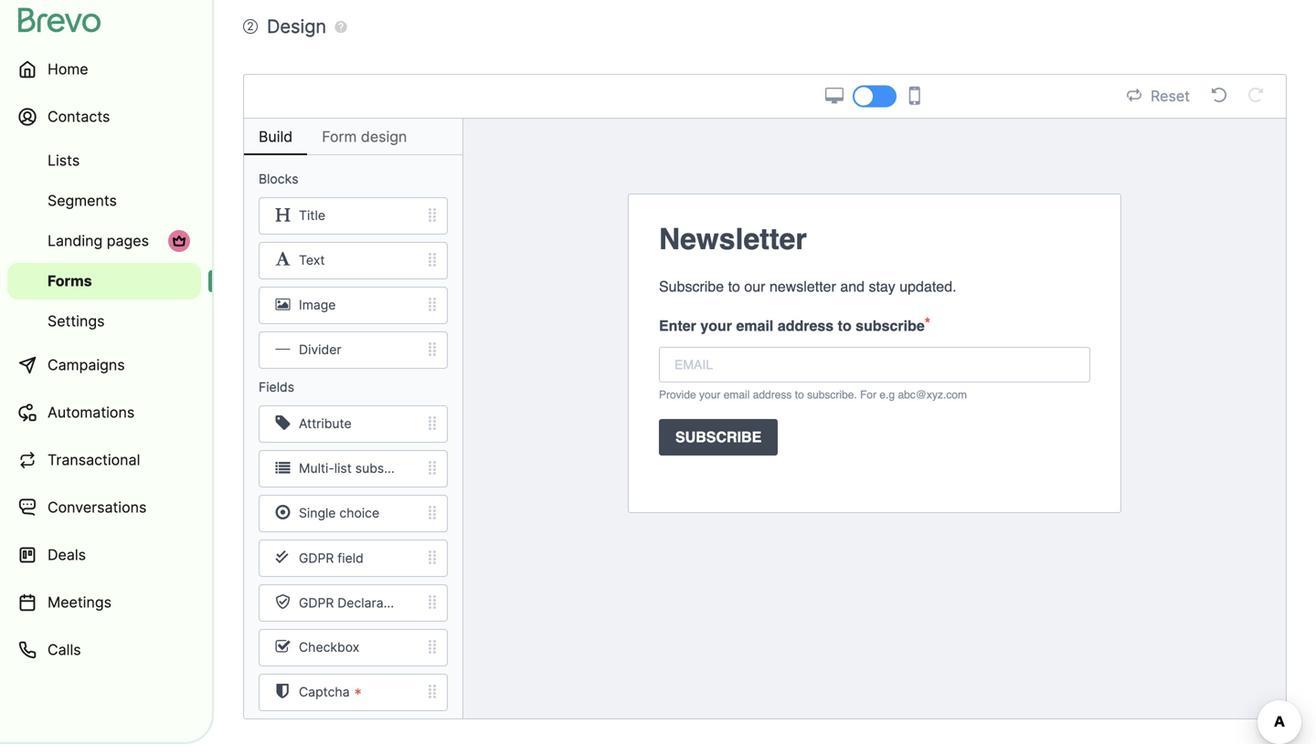 Task type: locate. For each thing, give the bounding box(es) containing it.
address
[[778, 318, 834, 335], [753, 389, 792, 402]]

text
[[299, 253, 325, 268]]

address left subscribe.
[[753, 389, 792, 402]]

list
[[334, 461, 352, 477]]

multi-
[[299, 461, 334, 477]]

declaration
[[337, 596, 406, 612]]

to left subscribe.
[[795, 389, 804, 402]]

0 horizontal spatial to
[[728, 278, 740, 295]]

subscribe.
[[807, 389, 857, 402]]

gdpr up checkbox
[[299, 596, 334, 612]]

0 vertical spatial gdpr
[[299, 551, 334, 567]]

gdpr
[[299, 551, 334, 567], [299, 596, 334, 612]]

gdpr inside gdpr declaration button
[[299, 596, 334, 612]]

design
[[361, 128, 407, 146]]

pages
[[107, 232, 149, 250]]

calls
[[48, 642, 81, 659]]

1 gdpr from the top
[[299, 551, 334, 567]]

address for subscribe
[[778, 318, 834, 335]]

1 vertical spatial your
[[699, 389, 721, 402]]

design
[[267, 15, 326, 37]]

contacts link
[[7, 95, 201, 139]]

subscribe
[[856, 318, 925, 335]]

your right provide
[[699, 389, 721, 402]]

gdpr field button
[[244, 540, 462, 578]]

for
[[860, 389, 877, 402]]

1 horizontal spatial to
[[795, 389, 804, 402]]

meetings
[[48, 594, 111, 612]]

transactional
[[48, 451, 140, 469]]

forms
[[48, 272, 92, 290]]

single choice button
[[244, 495, 462, 533]]

calls link
[[7, 629, 201, 673]]

your
[[700, 318, 732, 335], [699, 389, 721, 402]]

email
[[736, 318, 774, 335], [724, 389, 750, 402]]

None text field
[[659, 347, 1090, 383]]

2 horizontal spatial to
[[838, 318, 852, 335]]

gdpr left field
[[299, 551, 334, 567]]

1 vertical spatial to
[[838, 318, 852, 335]]

0 vertical spatial email
[[736, 318, 774, 335]]

provide your email address to subscribe. for e.g abc@xyz.com
[[659, 389, 967, 402]]

0 vertical spatial address
[[778, 318, 834, 335]]

to left our
[[728, 278, 740, 295]]

captcha
[[299, 685, 350, 701]]

divider
[[299, 342, 341, 358]]

lists link
[[7, 143, 201, 179]]

email down our
[[736, 318, 774, 335]]

abc@xyz.com
[[898, 389, 967, 402]]

to down and
[[838, 318, 852, 335]]

home link
[[7, 48, 201, 91]]

gdpr inside gdpr field button
[[299, 551, 334, 567]]

to for subscribe
[[838, 318, 852, 335]]

attribute
[[299, 416, 352, 432]]

to
[[728, 278, 740, 295], [838, 318, 852, 335], [795, 389, 804, 402]]

reset
[[1151, 87, 1190, 105]]

segments link
[[7, 183, 201, 219]]

attribute button
[[244, 406, 462, 443]]

gdpr field
[[299, 551, 364, 567]]

enter your email address to subscribe
[[659, 318, 925, 335]]

address for subscribe.
[[753, 389, 792, 402]]

gdpr for gdpr field
[[299, 551, 334, 567]]

Subscribe to our newsletter and stay updated. text field
[[659, 276, 1090, 298]]

email up subscribe at the right
[[724, 389, 750, 402]]

newsletter button
[[644, 210, 1105, 269]]

your for enter
[[700, 318, 732, 335]]

1 vertical spatial email
[[724, 389, 750, 402]]

provide
[[659, 389, 696, 402]]

1 vertical spatial gdpr
[[299, 596, 334, 612]]

0 vertical spatial your
[[700, 318, 732, 335]]

0 vertical spatial to
[[728, 278, 740, 295]]

landing
[[48, 232, 103, 250]]

form
[[322, 128, 357, 146]]

image button
[[244, 287, 462, 324]]

2 vertical spatial to
[[795, 389, 804, 402]]

and
[[840, 278, 865, 295]]

settings link
[[7, 303, 201, 340]]

form design
[[322, 128, 407, 146]]

your right enter
[[700, 318, 732, 335]]

deals
[[48, 547, 86, 564]]

home
[[48, 60, 88, 78]]

2 gdpr from the top
[[299, 596, 334, 612]]

1 vertical spatial address
[[753, 389, 792, 402]]

form design link
[[307, 119, 422, 155]]

fields
[[259, 380, 294, 395]]

subscription
[[355, 461, 430, 477]]

subscribe
[[659, 278, 724, 295]]

settings
[[48, 313, 105, 330]]

reset button
[[1121, 85, 1195, 108]]

address down subscribe to our newsletter and stay updated.
[[778, 318, 834, 335]]

captcha button
[[244, 675, 462, 712]]

checkbox
[[299, 640, 359, 656]]



Task type: describe. For each thing, give the bounding box(es) containing it.
blocks
[[259, 171, 298, 187]]

conversations
[[48, 499, 147, 517]]

e.g
[[880, 389, 895, 402]]

build
[[259, 128, 293, 146]]

left___rvooi image
[[172, 234, 186, 249]]

multi-list subscription button
[[244, 451, 462, 488]]

single
[[299, 506, 336, 522]]

conversations link
[[7, 486, 201, 530]]

checkbox button
[[244, 630, 462, 667]]

stay
[[869, 278, 896, 295]]

lists
[[48, 152, 80, 170]]

2
[[247, 20, 254, 33]]

divider button
[[244, 332, 462, 369]]

campaigns link
[[7, 344, 201, 388]]

enter
[[659, 318, 696, 335]]

meetings link
[[7, 581, 201, 625]]

title
[[299, 208, 325, 224]]

email for enter
[[736, 318, 774, 335]]

text button
[[244, 242, 462, 280]]

landing pages
[[48, 232, 149, 250]]

landing pages link
[[7, 223, 201, 260]]

deals link
[[7, 534, 201, 578]]

subscribe button
[[644, 412, 1105, 463]]

our
[[744, 278, 765, 295]]

email for provide
[[724, 389, 750, 402]]

subscribe
[[675, 429, 762, 446]]

gdpr for gdpr declaration
[[299, 596, 334, 612]]

forms link
[[7, 263, 201, 300]]

automations link
[[7, 391, 201, 435]]

gdpr declaration button
[[244, 585, 462, 622]]

image
[[299, 298, 336, 313]]

multi-list subscription
[[299, 461, 430, 477]]

to for subscribe.
[[795, 389, 804, 402]]

subscribe to our newsletter and stay updated.
[[659, 278, 956, 295]]

choice
[[339, 506, 379, 522]]

field
[[337, 551, 364, 567]]

newsletter
[[770, 278, 836, 295]]

single choice
[[299, 506, 379, 522]]

updated.
[[900, 278, 956, 295]]

campaigns
[[48, 356, 125, 374]]

your for provide
[[699, 389, 721, 402]]

contacts
[[48, 108, 110, 126]]

automations
[[48, 404, 135, 422]]

build link
[[244, 119, 307, 155]]

subscribe to our newsletter and stay updated. button
[[644, 269, 1105, 305]]

title button
[[244, 197, 462, 235]]

Newsletter text field
[[659, 218, 1090, 261]]

transactional link
[[7, 439, 201, 483]]

gdpr declaration
[[299, 596, 406, 612]]

newsletter
[[659, 223, 807, 256]]

to inside text box
[[728, 278, 740, 295]]

segments
[[48, 192, 117, 210]]



Task type: vqa. For each thing, say whether or not it's contained in the screenshot.
the rightmost Call
no



